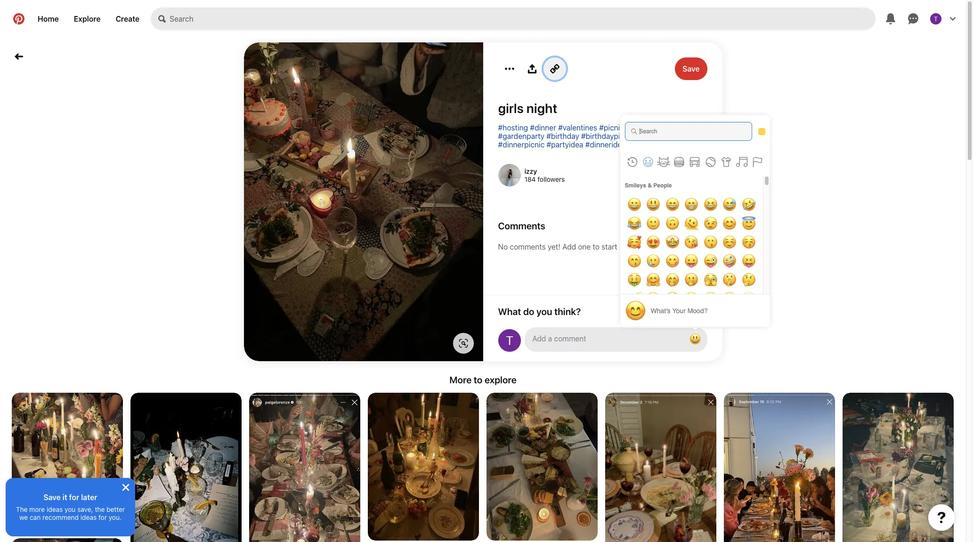 Task type: vqa. For each thing, say whether or not it's contained in the screenshot.
LIST at the bottom of the page
yes



Task type: locate. For each thing, give the bounding box(es) containing it.
smiley image
[[644, 195, 663, 214]]

this contains an image of: image
[[249, 393, 361, 543], [843, 393, 954, 543]]

face with hand over mouth image
[[663, 271, 682, 289]]

comments
[[498, 221, 546, 231]]

1 this contains an image of: dinner party image from the left
[[487, 393, 598, 541]]

#dinnerpicnic
[[498, 140, 545, 149]]

1 horizontal spatial ideas
[[81, 514, 97, 522]]

0 vertical spatial you
[[537, 306, 553, 317]]

this contains an image of: diner image
[[368, 393, 479, 541]]

stuck out tongue winking eye image
[[702, 252, 720, 271]]

izzy 184 followers
[[525, 167, 565, 183]]

#dinnerparty
[[648, 123, 692, 132]]

0 vertical spatial for
[[69, 493, 79, 502]]

1 horizontal spatial this contains an image of: image
[[843, 393, 954, 543]]

this contains an image of: post-dinner details image
[[131, 393, 242, 543]]

1 vertical spatial save
[[44, 493, 61, 502]]

1 vertical spatial blush image
[[625, 300, 646, 321]]

1 horizontal spatial blush image
[[721, 214, 740, 233]]

smiling face with tear image
[[644, 252, 663, 271]]

do
[[524, 306, 535, 317]]

#valentines
[[559, 123, 598, 132]]

you right do
[[537, 306, 553, 317]]

save
[[683, 65, 700, 73], [44, 493, 61, 502]]

#birthdaypicnic
[[582, 132, 635, 140]]

0 vertical spatial to
[[593, 243, 600, 251]]

blush image
[[721, 214, 740, 233], [625, 300, 646, 321]]

save inside save it for later the more ideas you save, the better we can recommend ideas for you.
[[44, 493, 61, 502]]

2 this contains an image of: dinner party image from the left
[[606, 393, 717, 543]]

0 horizontal spatial blush image
[[625, 300, 646, 321]]

you
[[537, 306, 553, 317], [65, 506, 76, 514]]

rolling on the floor laughing image
[[740, 195, 759, 214]]

to right the one
[[593, 243, 600, 251]]

you down the it
[[65, 506, 76, 514]]

the
[[620, 243, 631, 251], [95, 506, 105, 514]]

zany face image
[[721, 252, 740, 271]]

Type to search for an emoji text field
[[625, 122, 752, 141]]

mood?
[[688, 307, 708, 315]]

ideas down later
[[81, 514, 97, 522]]

0 vertical spatial save
[[683, 65, 700, 73]]

smileys & people element
[[621, 176, 763, 543]]

girls night link
[[498, 100, 708, 116]]

conversation.
[[633, 243, 679, 251]]

izzy avatar link image
[[498, 164, 521, 187]]

#host link
[[627, 123, 646, 132]]

1 horizontal spatial save
[[683, 65, 700, 73]]

to
[[593, 243, 600, 251], [474, 375, 483, 386]]

#dinnerparty #gardenparty
[[498, 123, 692, 140]]

for
[[69, 493, 79, 502], [99, 514, 107, 522]]

this contains an image of: elegant graduation party ideas aesthetic image
[[12, 539, 123, 543]]

click to shop image
[[459, 339, 468, 348]]

home link
[[30, 8, 66, 30]]

innocent image
[[740, 214, 759, 233]]

you.
[[109, 514, 122, 522]]

blush image left the what's
[[625, 300, 646, 321]]

sweat smile image
[[721, 195, 740, 214]]

to right more
[[474, 375, 483, 386]]

for left the you.
[[99, 514, 107, 522]]

1 horizontal spatial to
[[593, 243, 600, 251]]

#birthdayparty link
[[637, 132, 687, 140]]

2 this contains an image of: image from the left
[[843, 393, 954, 543]]

1 horizontal spatial you
[[537, 306, 553, 317]]

the right save,
[[95, 506, 105, 514]]

the inside save it for later the more ideas you save, the better we can recommend ideas for you.
[[95, 506, 105, 514]]

#dinner
[[530, 123, 557, 132]]

can
[[30, 514, 41, 522]]

#hosting
[[498, 123, 528, 132]]

the right start
[[620, 243, 631, 251]]

grin image
[[682, 195, 701, 214]]

#partyidea
[[547, 140, 584, 149]]

1 vertical spatial you
[[65, 506, 76, 514]]

0 horizontal spatial save
[[44, 493, 61, 502]]

later
[[81, 493, 97, 502]]

😃 button
[[525, 328, 708, 352], [686, 330, 705, 349]]

the
[[16, 506, 28, 514]]

0 vertical spatial the
[[620, 243, 631, 251]]

better
[[107, 506, 125, 514]]

this contains an image of: 🪞 image
[[12, 393, 123, 532]]

blush image right "wink" icon
[[721, 214, 740, 233]]

#dinnerparty link
[[648, 123, 692, 132]]

1 horizontal spatial for
[[99, 514, 107, 522]]

grinning image
[[625, 195, 644, 214]]

Add a comment field
[[533, 335, 678, 343]]

this contains an image of: dinner party image
[[487, 393, 598, 541], [606, 393, 717, 543]]

kissing image
[[702, 233, 720, 252]]

save it for later the more ideas you save, the better we can recommend ideas for you.
[[16, 493, 125, 522]]

star struck image
[[663, 233, 682, 252]]

joy image
[[625, 214, 644, 233]]

0 vertical spatial blush image
[[721, 214, 740, 233]]

0 horizontal spatial ideas
[[47, 506, 63, 514]]

blacklashes1000 image
[[498, 329, 521, 352]]

0 horizontal spatial this contains an image of: image
[[249, 393, 361, 543]]

ideas down the it
[[47, 506, 63, 514]]

smileys
[[625, 182, 647, 189]]

ideas
[[47, 506, 63, 514], [81, 514, 97, 522]]

face with open eyes and hand over mouth image
[[682, 271, 701, 289]]

1 vertical spatial the
[[95, 506, 105, 514]]

create
[[116, 15, 140, 23]]

for right the it
[[69, 493, 79, 502]]

&
[[648, 182, 652, 189]]

save button
[[675, 58, 708, 80], [675, 58, 708, 80]]

smileys & people
[[625, 182, 672, 189]]

0 horizontal spatial to
[[474, 375, 483, 386]]

0 horizontal spatial you
[[65, 506, 76, 514]]

more to explore
[[450, 375, 517, 386]]

#birthdayparty #dinnerpicnic
[[498, 132, 687, 149]]

it
[[63, 493, 67, 502]]

0 horizontal spatial the
[[95, 506, 105, 514]]

0 horizontal spatial this contains an image of: dinner party image
[[487, 393, 598, 541]]

think?
[[555, 306, 581, 317]]

1 horizontal spatial this contains an image of: dinner party image
[[606, 393, 717, 543]]

list
[[0, 393, 967, 543]]



Task type: describe. For each thing, give the bounding box(es) containing it.
money-mouth face image
[[625, 271, 644, 289]]

stuck out tongue image
[[682, 252, 701, 271]]

izzy
[[525, 167, 537, 175]]

explore link
[[66, 8, 108, 30]]

1 vertical spatial for
[[99, 514, 107, 522]]

save,
[[77, 506, 93, 514]]

create link
[[108, 8, 147, 30]]

0 horizontal spatial for
[[69, 493, 79, 502]]

girls
[[498, 100, 524, 116]]

what's your mood?
[[651, 307, 708, 315]]

save for save it for later the more ideas you save, the better we can recommend ideas for you.
[[44, 493, 61, 502]]

#host
[[627, 123, 646, 132]]

search icon image
[[158, 15, 166, 23]]

explore
[[485, 375, 517, 386]]

comments button
[[498, 221, 708, 231]]

#birthdaypicnic link
[[582, 132, 635, 140]]

#birthdayparty
[[637, 132, 687, 140]]

#birthday
[[547, 132, 580, 140]]

save for save
[[683, 65, 700, 73]]

people
[[654, 182, 672, 189]]

wink image
[[702, 214, 720, 233]]

no comments yet! add one to start the conversation.
[[498, 243, 679, 251]]

#hosting link
[[498, 123, 528, 132]]

1 vertical spatial to
[[474, 375, 483, 386]]

smiling face with 3 hearts image
[[625, 233, 644, 252]]

girls night
[[498, 100, 558, 116]]

1 horizontal spatial the
[[620, 243, 631, 251]]

upside-down face image
[[663, 214, 682, 233]]

yum image
[[663, 252, 682, 271]]

#partyidea link
[[547, 140, 584, 149]]

explore
[[74, 15, 101, 23]]

you inside save it for later the more ideas you save, the better we can recommend ideas for you.
[[65, 506, 76, 514]]

add
[[563, 243, 576, 251]]

your
[[673, 307, 686, 315]]

face with peeking eye image
[[702, 271, 720, 289]]

night
[[527, 100, 558, 116]]

hugging face image
[[644, 271, 663, 289]]

comments
[[510, 243, 546, 251]]

#dinneridea link
[[586, 140, 626, 149]]

relaxed image
[[721, 233, 740, 252]]

what
[[498, 306, 521, 317]]

kissing closed eyes image
[[740, 233, 759, 252]]

what do you think?
[[498, 306, 581, 317]]

thinking face image
[[740, 271, 759, 289]]

slightly smiling face image
[[644, 214, 663, 233]]

melting face image
[[682, 214, 701, 233]]

we
[[19, 514, 28, 522]]

shushing face image
[[721, 271, 740, 289]]

#birthday link
[[547, 132, 580, 140]]

this contains an image of: 🍸dinner at mine image
[[724, 393, 836, 543]]

stuck out tongue closed eyes image
[[740, 252, 759, 271]]

#dinner link
[[530, 123, 557, 132]]

smile image
[[663, 195, 682, 214]]

6
[[673, 307, 678, 316]]

#dinnerpicnic link
[[498, 140, 545, 149]]

kissing heart image
[[682, 233, 701, 252]]

184
[[525, 175, 536, 183]]

more
[[450, 375, 472, 386]]

kissing smiling eyes image
[[625, 252, 644, 271]]

more
[[29, 506, 45, 514]]

followers
[[538, 175, 565, 183]]

#valentines link
[[559, 123, 598, 132]]

start
[[602, 243, 618, 251]]

#picnic link
[[600, 123, 625, 132]]

😃
[[690, 333, 701, 346]]

what's
[[651, 307, 671, 315]]

#picnic
[[600, 123, 625, 132]]

yet!
[[548, 243, 561, 251]]

1 this contains an image of: image from the left
[[249, 393, 361, 543]]

recommend
[[42, 514, 79, 522]]

home
[[38, 15, 59, 23]]

#gardenparty
[[498, 132, 545, 140]]

no
[[498, 243, 508, 251]]

heart eyes image
[[644, 233, 663, 252]]

one
[[578, 243, 591, 251]]

laughing image
[[702, 195, 720, 214]]

reaction image
[[691, 306, 702, 317]]

#gardenparty link
[[498, 132, 545, 140]]

izzy link
[[525, 167, 537, 175]]

Search text field
[[170, 8, 876, 30]]

tyler black image
[[931, 13, 942, 25]]

#dinneridea
[[586, 140, 626, 149]]



